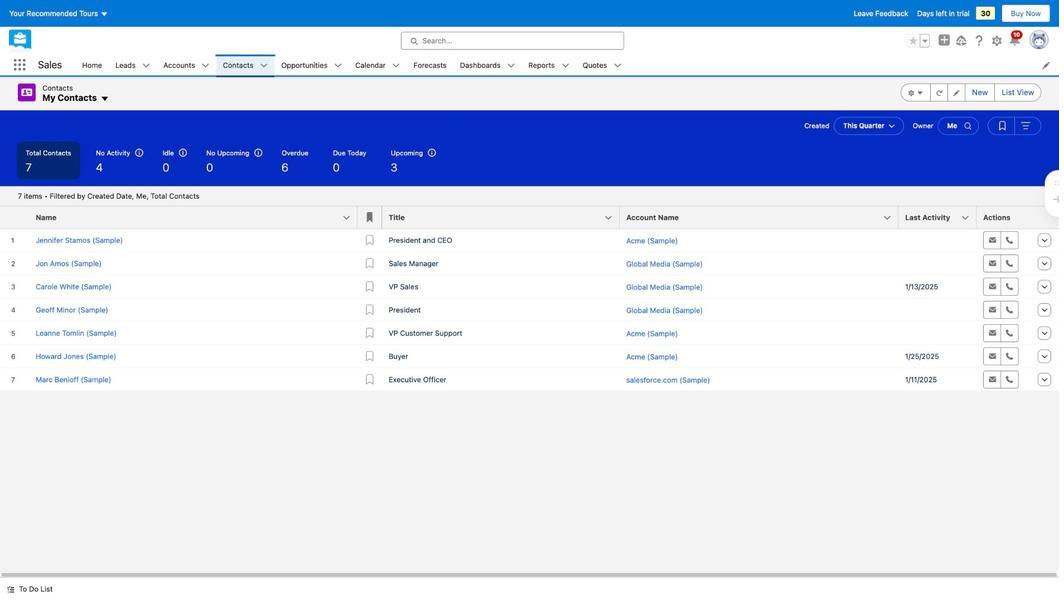Task type: vqa. For each thing, say whether or not it's contained in the screenshot.
NAME column header
yes



Task type: locate. For each thing, give the bounding box(es) containing it.
2 horizontal spatial text default image
[[393, 62, 401, 70]]

text default image
[[142, 62, 150, 70], [202, 62, 210, 70], [393, 62, 401, 70]]

text default image for 8th list item from the right
[[142, 62, 150, 70]]

1 text default image from the left
[[142, 62, 150, 70]]

last activity column header
[[899, 206, 984, 229]]

cell
[[899, 229, 977, 252], [899, 321, 977, 345]]

text default image for third list item from the left
[[260, 62, 268, 70]]

1 vertical spatial cell
[[899, 321, 977, 345]]

important column header
[[358, 206, 382, 229]]

status
[[18, 192, 200, 200]]

0 horizontal spatial text default image
[[142, 62, 150, 70]]

grid
[[0, 206, 1060, 392]]

text default image for 2nd list item from left
[[202, 62, 210, 70]]

text default image
[[260, 62, 268, 70], [335, 62, 342, 70], [508, 62, 515, 70], [562, 62, 570, 70], [614, 62, 622, 70], [100, 94, 109, 103], [7, 585, 15, 593]]

row number column header
[[0, 206, 29, 229]]

title column header
[[382, 206, 627, 229]]

text default image for 3rd list item from right
[[508, 62, 515, 70]]

text default image for fourth list item
[[335, 62, 342, 70]]

0 vertical spatial cell
[[899, 229, 977, 252]]

0 vertical spatial group
[[907, 34, 931, 47]]

name column header
[[29, 206, 364, 229]]

1 horizontal spatial text default image
[[202, 62, 210, 70]]

2 text default image from the left
[[202, 62, 210, 70]]

1 list item from the left
[[109, 54, 157, 75]]

list item
[[109, 54, 157, 75], [157, 54, 216, 75], [216, 54, 275, 75], [275, 54, 349, 75], [349, 54, 407, 75], [454, 54, 522, 75], [522, 54, 576, 75], [576, 54, 629, 75]]

3 text default image from the left
[[393, 62, 401, 70]]

list
[[76, 54, 1060, 75]]

2 vertical spatial group
[[989, 117, 1042, 135]]

group
[[907, 34, 931, 47], [902, 84, 1042, 101], [989, 117, 1042, 135]]

2 cell from the top
[[899, 321, 977, 345]]

8 list item from the left
[[576, 54, 629, 75]]

actions column header
[[977, 206, 1033, 229]]



Task type: describe. For each thing, give the bounding box(es) containing it.
1 cell from the top
[[899, 229, 977, 252]]

5 list item from the left
[[349, 54, 407, 75]]

key performance indicators group
[[0, 142, 1060, 186]]

text default image for seventh list item
[[562, 62, 570, 70]]

row number image
[[0, 206, 29, 229]]

4 list item from the left
[[275, 54, 349, 75]]

1 vertical spatial group
[[902, 84, 1042, 101]]

3 list item from the left
[[216, 54, 275, 75]]

action image
[[1033, 206, 1060, 229]]

text default image for fourth list item from the right
[[393, 62, 401, 70]]

2 list item from the left
[[157, 54, 216, 75]]

account name column header
[[620, 206, 906, 229]]

action column header
[[1033, 206, 1060, 229]]

7 list item from the left
[[522, 54, 576, 75]]

text default image for first list item from the right
[[614, 62, 622, 70]]

6 list item from the left
[[454, 54, 522, 75]]



